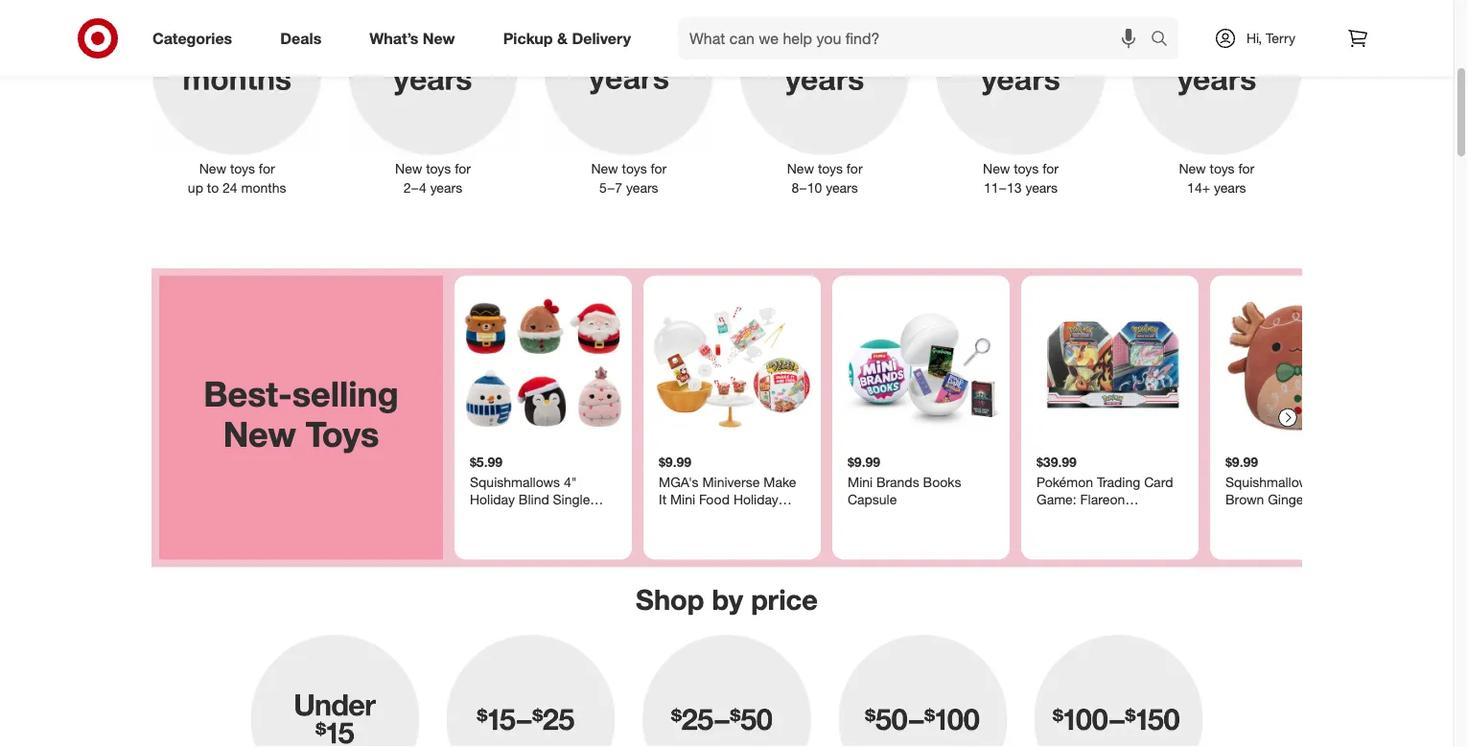 Task type: locate. For each thing, give the bounding box(es) containing it.
squishmallows for gingerbread
[[1226, 474, 1316, 491]]

toys up 14+
[[1210, 160, 1235, 177]]

2 squishmallows from the left
[[1226, 474, 1316, 491]]

for inside new toys for 8–10 years
[[847, 160, 863, 177]]

new up 14+
[[1179, 160, 1206, 177]]

years right 5–7 at the left top
[[626, 180, 658, 196]]

$9.99 for $9.99
[[659, 454, 692, 471]]

capsule
[[848, 491, 897, 508], [532, 508, 581, 525]]

1 toys from the left
[[230, 160, 255, 177]]

What can we help you find? suggestions appear below search field
[[678, 17, 1156, 59]]

toys inside new toys for 14+ years
[[1210, 160, 1235, 177]]

trading
[[1097, 474, 1141, 491]]

0 horizontal spatial squishmallows
[[470, 474, 560, 491]]

for inside new toys for 14+ years
[[1239, 160, 1255, 177]]

toys inside new toys for up to 24 months
[[230, 160, 255, 177]]

years inside new toys for 8–10 years
[[826, 180, 858, 196]]

new toys for up to 24 months
[[188, 160, 286, 196]]

1 horizontal spatial squishmallows
[[1226, 474, 1316, 491]]

$39.99
[[1037, 454, 1077, 471]]

$39.99 pokémon trading card game: flareon syleveon tin bundle
[[1037, 454, 1173, 525]]

new inside new toys for 11–13 years
[[983, 160, 1010, 177]]

new inside new toys for up to 24 months
[[199, 160, 226, 177]]

new
[[423, 29, 455, 48], [199, 160, 226, 177], [395, 160, 422, 177], [591, 160, 618, 177], [787, 160, 814, 177], [983, 160, 1010, 177], [1179, 160, 1206, 177], [223, 413, 296, 455]]

new right what's
[[423, 29, 455, 48]]

4 toys from the left
[[818, 160, 843, 177]]

capsule left books in the right bottom of the page
[[848, 491, 897, 508]]

3 $9.99 from the left
[[1226, 454, 1258, 471]]

years
[[430, 180, 463, 196], [626, 180, 658, 196], [826, 180, 858, 196], [1026, 180, 1058, 196], [1214, 180, 1246, 196]]

a
[[521, 508, 528, 525]]

what's new
[[370, 29, 455, 48]]

24
[[223, 180, 238, 196]]

up
[[188, 180, 203, 196]]

6 for from the left
[[1239, 160, 1255, 177]]

1 horizontal spatial capsule
[[848, 491, 897, 508]]

1 years from the left
[[430, 180, 463, 196]]

2 horizontal spatial $9.99
[[1226, 454, 1258, 471]]

for inside new toys for 2–4 years
[[455, 160, 471, 177]]

$9.99 inside the $9.99 mini brands books capsule
[[848, 454, 881, 471]]

years inside new toys for 5–7 years
[[626, 180, 658, 196]]

squishmallows up little
[[1226, 474, 1316, 491]]

8"
[[1320, 474, 1333, 491]]

flareon
[[1081, 491, 1125, 508]]

5 years from the left
[[1214, 180, 1246, 196]]

axolot
[[1226, 508, 1264, 525]]

toys inside new toys for 11–13 years
[[1014, 160, 1039, 177]]

years inside new toys for 11–13 years
[[1026, 180, 1058, 196]]

best-
[[204, 373, 292, 416]]

new toys for 11–13 years
[[983, 160, 1059, 196]]

months
[[241, 180, 286, 196]]

card
[[1144, 474, 1173, 491]]

toys inside new toys for 2–4 years
[[426, 160, 451, 177]]

new up 5–7 at the left top
[[591, 160, 618, 177]]

toys up 8–10
[[818, 160, 843, 177]]

new left toys
[[223, 413, 296, 455]]

1 horizontal spatial $9.99
[[848, 454, 881, 471]]

new toys for 14+ years
[[1179, 160, 1255, 196]]

by
[[712, 583, 743, 617]]

new inside new toys for 8–10 years
[[787, 160, 814, 177]]

3 for from the left
[[651, 160, 667, 177]]

tin
[[1095, 508, 1114, 525]]

new inside best-selling new toys
[[223, 413, 296, 455]]

2 toys from the left
[[426, 160, 451, 177]]

for inside new toys for 5–7 years
[[651, 160, 667, 177]]

new inside new toys for 5–7 years
[[591, 160, 618, 177]]

new for new toys for 14+ years
[[1179, 160, 1206, 177]]

1 horizontal spatial plush
[[1301, 508, 1334, 525]]

shop
[[636, 583, 705, 617]]

squishmallows 8" brown gingerbread axolot little plush image
[[1218, 284, 1380, 446]]

4 for from the left
[[847, 160, 863, 177]]

toys
[[230, 160, 255, 177], [426, 160, 451, 177], [622, 160, 647, 177], [818, 160, 843, 177], [1014, 160, 1039, 177], [1210, 160, 1235, 177]]

years for 8–10 years
[[826, 180, 858, 196]]

best-selling new toys
[[204, 373, 399, 455]]

years inside new toys for 2–4 years
[[430, 180, 463, 196]]

14+
[[1187, 180, 1210, 196]]

pokémon trading card game: flareon syleveon tin bundle image
[[1029, 284, 1191, 446]]

bundle
[[1117, 508, 1160, 525]]

for for new toys for 5–7 years
[[651, 160, 667, 177]]

toys for up
[[230, 160, 255, 177]]

years right 2–4
[[430, 180, 463, 196]]

holiday
[[470, 491, 515, 508]]

toys for 11–13
[[1014, 160, 1039, 177]]

for for new toys for 8–10 years
[[847, 160, 863, 177]]

selling
[[292, 373, 399, 416]]

squishmallows inside $5.99 squishmallows 4" holiday blind single plush in a capsule
[[470, 474, 560, 491]]

new for new toys for 11–13 years
[[983, 160, 1010, 177]]

new inside new toys for 2–4 years
[[395, 160, 422, 177]]

toys up 5–7 at the left top
[[622, 160, 647, 177]]

11–13
[[984, 180, 1022, 196]]

pickup & delivery link
[[487, 17, 655, 59]]

mga's miniverse make it mini food holiday series 1 mini collectibles image
[[651, 284, 813, 446]]

6 toys from the left
[[1210, 160, 1235, 177]]

5 toys from the left
[[1014, 160, 1039, 177]]

toys up 24
[[230, 160, 255, 177]]

0 horizontal spatial capsule
[[532, 508, 581, 525]]

in
[[507, 508, 517, 525]]

$9.99 for $9.99 squishmallows 8" brown gingerbread axolot little plush
[[1226, 454, 1258, 471]]

2 plush from the left
[[1301, 508, 1334, 525]]

new inside new toys for 14+ years
[[1179, 160, 1206, 177]]

books
[[923, 474, 961, 491]]

toys
[[306, 413, 379, 455]]

2 $9.99 from the left
[[848, 454, 881, 471]]

search
[[1142, 31, 1188, 49]]

new up 2–4
[[395, 160, 422, 177]]

deals
[[280, 29, 322, 48]]

deals link
[[264, 17, 346, 59]]

what's new link
[[353, 17, 479, 59]]

for inside new toys for up to 24 months
[[259, 160, 275, 177]]

squishmallows inside $9.99 squishmallows 8" brown gingerbread axolot little plush
[[1226, 474, 1316, 491]]

new up 8–10
[[787, 160, 814, 177]]

years for 14+ years
[[1214, 180, 1246, 196]]

1 $9.99 from the left
[[659, 454, 692, 471]]

capsule right "a"
[[532, 508, 581, 525]]

1 for from the left
[[259, 160, 275, 177]]

new toys for 5–7 years
[[591, 160, 667, 196]]

new up 11–13
[[983, 160, 1010, 177]]

years right 11–13
[[1026, 180, 1058, 196]]

plush
[[470, 508, 503, 525], [1301, 508, 1334, 525]]

for inside new toys for 11–13 years
[[1043, 160, 1059, 177]]

2 years from the left
[[626, 180, 658, 196]]

years for 5–7 years
[[626, 180, 658, 196]]

0 horizontal spatial $9.99
[[659, 454, 692, 471]]

toys for 5–7
[[622, 160, 647, 177]]

1 plush from the left
[[470, 508, 503, 525]]

squishmallows
[[470, 474, 560, 491], [1226, 474, 1316, 491]]

$9.99 inside $9.99 squishmallows 8" brown gingerbread axolot little plush
[[1226, 454, 1258, 471]]

for for new toys for 2–4 years
[[455, 160, 471, 177]]

years right 8–10
[[826, 180, 858, 196]]

$9.99 mini brands books capsule
[[848, 454, 961, 508]]

for for new toys for 11–13 years
[[1043, 160, 1059, 177]]

toys up 11–13
[[1014, 160, 1039, 177]]

toys up 2–4
[[426, 160, 451, 177]]

0 horizontal spatial plush
[[470, 508, 503, 525]]

5 for from the left
[[1043, 160, 1059, 177]]

plush down 8"
[[1301, 508, 1334, 525]]

4 years from the left
[[1026, 180, 1058, 196]]

3 toys from the left
[[622, 160, 647, 177]]

new toys for 2–4 years
[[395, 160, 471, 196]]

plush inside $9.99 squishmallows 8" brown gingerbread axolot little plush
[[1301, 508, 1334, 525]]

search button
[[1142, 17, 1188, 63]]

squishmallows for blind
[[470, 474, 560, 491]]

toys for 2–4
[[426, 160, 451, 177]]

squishmallows up in
[[470, 474, 560, 491]]

2 for from the left
[[455, 160, 471, 177]]

toys inside new toys for 5–7 years
[[622, 160, 647, 177]]

years inside new toys for 14+ years
[[1214, 180, 1246, 196]]

plush left in
[[470, 508, 503, 525]]

3 years from the left
[[826, 180, 858, 196]]

$9.99
[[659, 454, 692, 471], [848, 454, 881, 471], [1226, 454, 1258, 471]]

new up to
[[199, 160, 226, 177]]

$5.99
[[470, 454, 503, 471]]

1 squishmallows from the left
[[470, 474, 560, 491]]

toys inside new toys for 8–10 years
[[818, 160, 843, 177]]

for
[[259, 160, 275, 177], [455, 160, 471, 177], [651, 160, 667, 177], [847, 160, 863, 177], [1043, 160, 1059, 177], [1239, 160, 1255, 177]]

years right 14+
[[1214, 180, 1246, 196]]

game:
[[1037, 491, 1077, 508]]

squishmallows 4" holiday blind single plush in a capsule image
[[462, 284, 624, 446]]



Task type: vqa. For each thing, say whether or not it's contained in the screenshot.
"all"
no



Task type: describe. For each thing, give the bounding box(es) containing it.
toys for 8–10
[[818, 160, 843, 177]]

pickup & delivery
[[503, 29, 631, 48]]

categories link
[[136, 17, 256, 59]]

for for new toys for up to 24 months
[[259, 160, 275, 177]]

what's
[[370, 29, 419, 48]]

brown
[[1226, 491, 1264, 508]]

2–4
[[404, 180, 427, 196]]

carousel region
[[152, 269, 1388, 568]]

delivery
[[572, 29, 631, 48]]

terry
[[1266, 30, 1296, 47]]

$9.99 squishmallows 8" brown gingerbread axolot little plush
[[1226, 454, 1343, 525]]

mini
[[848, 474, 873, 491]]

&
[[557, 29, 568, 48]]

little
[[1268, 508, 1297, 525]]

toys for 14+
[[1210, 160, 1235, 177]]

$9.99 for $9.99 mini brands books capsule
[[848, 454, 881, 471]]

5–7
[[600, 180, 623, 196]]

new for new toys for 8–10 years
[[787, 160, 814, 177]]

mini brands books capsule image
[[840, 284, 1002, 446]]

brands
[[877, 474, 919, 491]]

pickup
[[503, 29, 553, 48]]

categories
[[153, 29, 232, 48]]

new toys for 8–10 years
[[787, 160, 863, 196]]

$5.99 squishmallows 4" holiday blind single plush in a capsule
[[470, 454, 590, 525]]

8–10
[[792, 180, 822, 196]]

years for 11–13 years
[[1026, 180, 1058, 196]]

blind
[[519, 491, 549, 508]]

capsule inside the $9.99 mini brands books capsule
[[848, 491, 897, 508]]

new for new toys for 2–4 years
[[395, 160, 422, 177]]

years for 2–4 years
[[430, 180, 463, 196]]

gingerbread
[[1268, 491, 1343, 508]]

4"
[[564, 474, 577, 491]]

new for new toys for up to 24 months
[[199, 160, 226, 177]]

capsule inside $5.99 squishmallows 4" holiday blind single plush in a capsule
[[532, 508, 581, 525]]

to
[[207, 180, 219, 196]]

single
[[553, 491, 590, 508]]

pokémon
[[1037, 474, 1094, 491]]

$9.99 link
[[651, 284, 813, 553]]

hi, terry
[[1247, 30, 1296, 47]]

new for new toys for 5–7 years
[[591, 160, 618, 177]]

price
[[751, 583, 818, 617]]

plush inside $5.99 squishmallows 4" holiday blind single plush in a capsule
[[470, 508, 503, 525]]

for for new toys for 14+ years
[[1239, 160, 1255, 177]]

hi,
[[1247, 30, 1262, 47]]

shop by price
[[636, 583, 818, 617]]

syleveon
[[1037, 508, 1092, 525]]



